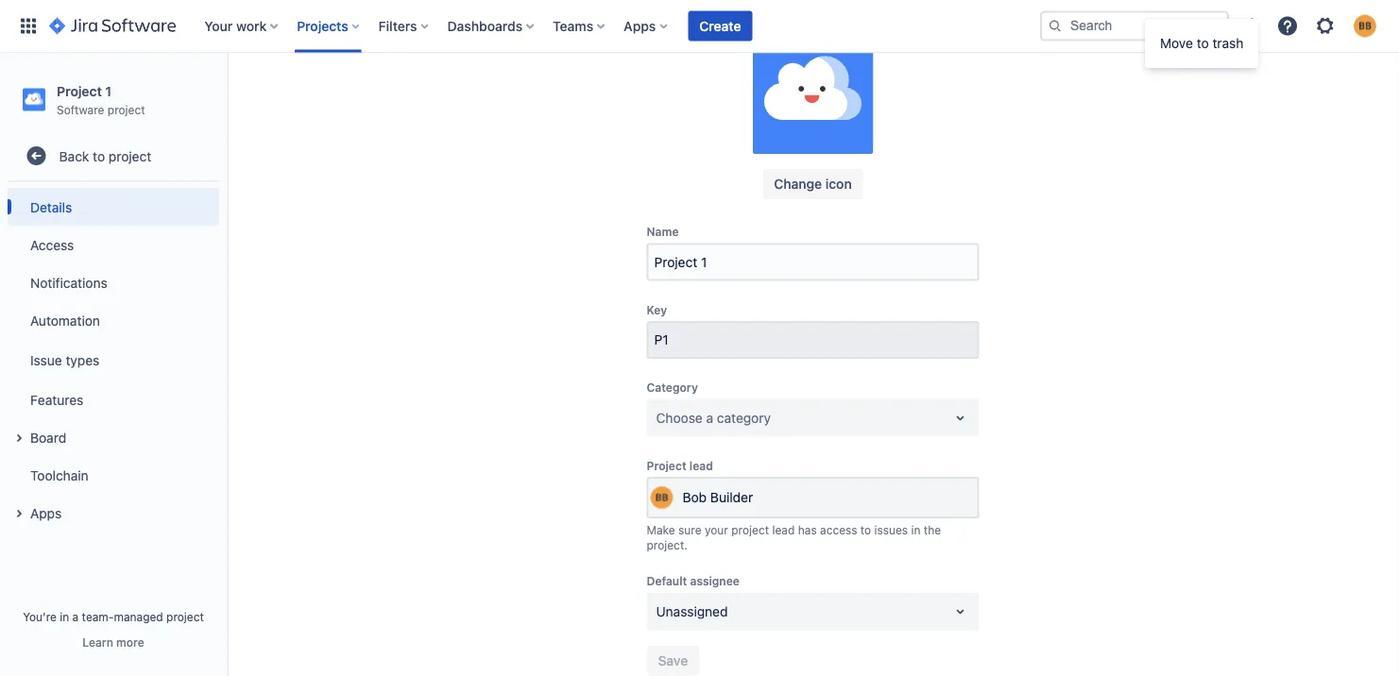Task type: locate. For each thing, give the bounding box(es) containing it.
features link
[[8, 381, 219, 419]]

lead up "bob"
[[690, 460, 713, 473]]

1 vertical spatial lead
[[773, 524, 795, 537]]

banner
[[0, 0, 1400, 53]]

in right you're
[[60, 611, 69, 624]]

your
[[204, 18, 233, 34]]

1 vertical spatial project
[[647, 460, 687, 473]]

you're in a team-managed project
[[23, 611, 204, 624]]

apps right teams dropdown button in the left top of the page
[[624, 18, 656, 34]]

project 1 software project
[[57, 83, 145, 116]]

issues
[[875, 524, 908, 537]]

to right back
[[93, 148, 105, 164]]

teams
[[553, 18, 594, 34]]

back to project
[[59, 148, 151, 164]]

0 vertical spatial in
[[912, 524, 921, 537]]

notifications link
[[8, 264, 219, 302]]

make sure your project lead has access to issues in the project.
[[647, 524, 941, 552]]

apps button
[[8, 495, 219, 532]]

0 horizontal spatial apps
[[30, 505, 62, 521]]

apps down toolchain on the bottom left of page
[[30, 505, 62, 521]]

a
[[707, 411, 714, 426], [72, 611, 79, 624]]

features
[[30, 392, 83, 408]]

access
[[820, 524, 858, 537]]

group containing details
[[8, 183, 219, 538]]

to for project
[[93, 148, 105, 164]]

group
[[8, 183, 219, 538]]

details
[[30, 199, 72, 215]]

filters button
[[373, 11, 436, 41]]

1 horizontal spatial in
[[912, 524, 921, 537]]

expand image
[[8, 503, 30, 526]]

to inside button
[[1197, 35, 1210, 51]]

1 horizontal spatial apps
[[624, 18, 656, 34]]

your work
[[204, 18, 267, 34]]

1 vertical spatial apps
[[30, 505, 62, 521]]

2 horizontal spatial to
[[1197, 35, 1210, 51]]

apps inside button
[[30, 505, 62, 521]]

a left team-
[[72, 611, 79, 624]]

issue types
[[30, 352, 100, 368]]

0 vertical spatial apps
[[624, 18, 656, 34]]

project
[[108, 103, 145, 116], [109, 148, 151, 164], [732, 524, 769, 537], [166, 611, 204, 624]]

default assignee
[[647, 576, 740, 589]]

1 horizontal spatial a
[[707, 411, 714, 426]]

default
[[647, 576, 687, 589]]

apps
[[624, 18, 656, 34], [30, 505, 62, 521]]

0 vertical spatial project
[[57, 83, 102, 99]]

1 horizontal spatial project
[[647, 460, 687, 473]]

Name field
[[649, 246, 978, 280]]

choose
[[656, 411, 703, 426]]

notifications image
[[1239, 15, 1262, 37]]

settings image
[[1315, 15, 1337, 37]]

project up software
[[57, 83, 102, 99]]

1 vertical spatial to
[[93, 148, 105, 164]]

choose a category
[[656, 411, 771, 426]]

0 horizontal spatial project
[[57, 83, 102, 99]]

project down 1 on the top left of the page
[[108, 103, 145, 116]]

project inside make sure your project lead has access to issues in the project.
[[732, 524, 769, 537]]

learn more
[[83, 636, 144, 649]]

0 horizontal spatial in
[[60, 611, 69, 624]]

apps inside popup button
[[624, 18, 656, 34]]

Key field
[[649, 324, 978, 358]]

0 vertical spatial to
[[1197, 35, 1210, 51]]

to
[[1197, 35, 1210, 51], [93, 148, 105, 164], [861, 524, 872, 537]]

1 vertical spatial a
[[72, 611, 79, 624]]

1 horizontal spatial lead
[[773, 524, 795, 537]]

in left the "the"
[[912, 524, 921, 537]]

to left issues
[[861, 524, 872, 537]]

unassigned
[[656, 604, 728, 620]]

toolchain link
[[8, 457, 219, 495]]

sidebar navigation image
[[206, 76, 248, 113]]

2 vertical spatial to
[[861, 524, 872, 537]]

expand image
[[8, 427, 30, 450]]

Search field
[[1041, 11, 1230, 41]]

in inside make sure your project lead has access to issues in the project.
[[912, 524, 921, 537]]

category
[[717, 411, 771, 426]]

Default assignee text field
[[656, 603, 660, 622]]

lead
[[690, 460, 713, 473], [773, 524, 795, 537]]

software
[[57, 103, 104, 116]]

0 horizontal spatial to
[[93, 148, 105, 164]]

your
[[705, 524, 729, 537]]

to left trash
[[1197, 35, 1210, 51]]

project
[[57, 83, 102, 99], [647, 460, 687, 473]]

project right your
[[732, 524, 769, 537]]

move to trash button
[[1146, 25, 1259, 62]]

back to project link
[[8, 137, 219, 175]]

team-
[[82, 611, 114, 624]]

more
[[116, 636, 144, 649]]

projects
[[297, 18, 348, 34]]

project for lead
[[647, 460, 687, 473]]

key
[[647, 304, 667, 317]]

access link
[[8, 226, 219, 264]]

jira software image
[[49, 15, 176, 37], [49, 15, 176, 37]]

in
[[912, 524, 921, 537], [60, 611, 69, 624]]

1 horizontal spatial to
[[861, 524, 872, 537]]

details link
[[8, 188, 219, 226]]

project inside "project 1 software project"
[[57, 83, 102, 99]]

0 horizontal spatial lead
[[690, 460, 713, 473]]

lead left the has
[[773, 524, 795, 537]]

project up bob builder "icon"
[[647, 460, 687, 473]]

a right choose at the bottom of page
[[707, 411, 714, 426]]

0 vertical spatial lead
[[690, 460, 713, 473]]



Task type: vqa. For each thing, say whether or not it's contained in the screenshot.
Project: at the left
no



Task type: describe. For each thing, give the bounding box(es) containing it.
open image
[[949, 407, 972, 430]]

back
[[59, 148, 89, 164]]

has
[[798, 524, 817, 537]]

change icon
[[774, 177, 852, 192]]

filters
[[379, 18, 417, 34]]

category
[[647, 382, 698, 395]]

bob builder
[[683, 491, 753, 506]]

make
[[647, 524, 676, 537]]

work
[[236, 18, 267, 34]]

learn
[[83, 636, 113, 649]]

your profile and settings image
[[1354, 15, 1377, 37]]

project.
[[647, 539, 688, 552]]

issue types link
[[8, 340, 219, 381]]

your work button
[[199, 11, 286, 41]]

project inside "project 1 software project"
[[108, 103, 145, 116]]

assignee
[[690, 576, 740, 589]]

trash
[[1213, 35, 1244, 51]]

0 vertical spatial a
[[707, 411, 714, 426]]

project right "managed"
[[166, 611, 204, 624]]

teams button
[[547, 11, 613, 41]]

create button
[[688, 11, 753, 41]]

access
[[30, 237, 74, 253]]

notifications
[[30, 275, 107, 290]]

lead inside make sure your project lead has access to issues in the project.
[[773, 524, 795, 537]]

the
[[924, 524, 941, 537]]

sure
[[679, 524, 702, 537]]

primary element
[[11, 0, 1041, 52]]

toolchain
[[30, 468, 89, 483]]

icon
[[826, 177, 852, 192]]

to for trash
[[1197, 35, 1210, 51]]

1 vertical spatial in
[[60, 611, 69, 624]]

automation
[[30, 313, 100, 328]]

dashboards button
[[442, 11, 542, 41]]

search image
[[1048, 18, 1063, 34]]

bob builder image
[[651, 487, 673, 510]]

apps button
[[618, 11, 675, 41]]

project for 1
[[57, 83, 102, 99]]

create
[[700, 18, 741, 34]]

bob
[[683, 491, 707, 506]]

builder
[[711, 491, 753, 506]]

learn more button
[[83, 635, 144, 650]]

board
[[30, 430, 66, 445]]

project avatar image
[[753, 34, 874, 155]]

managed
[[114, 611, 163, 624]]

types
[[66, 352, 100, 368]]

Category text field
[[656, 409, 660, 428]]

name
[[647, 226, 679, 239]]

change
[[774, 177, 822, 192]]

0 horizontal spatial a
[[72, 611, 79, 624]]

move
[[1161, 35, 1194, 51]]

project lead
[[647, 460, 713, 473]]

to inside make sure your project lead has access to issues in the project.
[[861, 524, 872, 537]]

help image
[[1277, 15, 1300, 37]]

1
[[105, 83, 112, 99]]

open image
[[949, 601, 972, 624]]

automation link
[[8, 302, 219, 340]]

board button
[[8, 419, 219, 457]]

move to trash
[[1161, 35, 1244, 51]]

dashboards
[[448, 18, 523, 34]]

project up details link
[[109, 148, 151, 164]]

banner containing your work
[[0, 0, 1400, 53]]

change icon button
[[763, 170, 864, 200]]

issue
[[30, 352, 62, 368]]

appswitcher icon image
[[17, 15, 40, 37]]

projects button
[[291, 11, 367, 41]]

you're
[[23, 611, 57, 624]]



